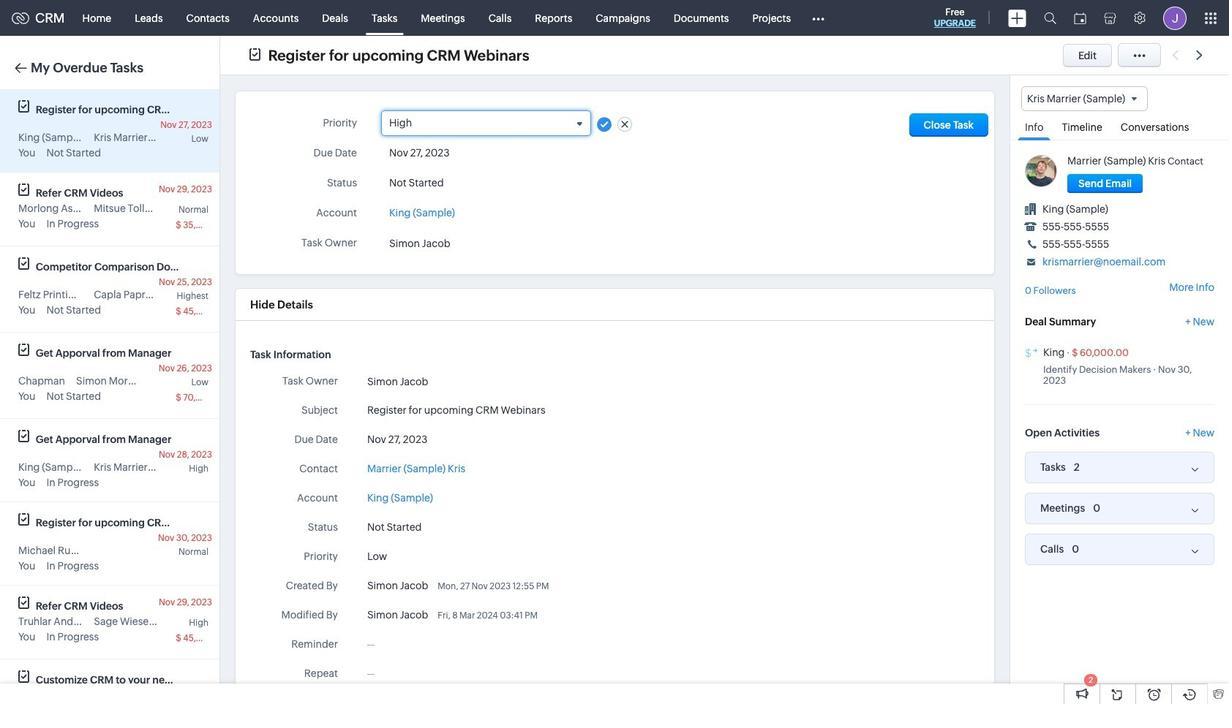 Task type: locate. For each thing, give the bounding box(es) containing it.
search image
[[1044, 12, 1057, 24]]

None field
[[1022, 86, 1148, 111], [389, 117, 583, 130], [1022, 86, 1148, 111], [389, 117, 583, 130]]

logo image
[[12, 12, 29, 24]]

profile element
[[1155, 0, 1196, 35]]

calendar image
[[1074, 12, 1087, 24]]

previous record image
[[1172, 50, 1179, 60]]

create menu image
[[1009, 9, 1027, 27]]

None button
[[1068, 174, 1143, 193]]

profile image
[[1164, 6, 1187, 30]]

search element
[[1036, 0, 1066, 36]]



Task type: vqa. For each thing, say whether or not it's contained in the screenshot.
Closing
no



Task type: describe. For each thing, give the bounding box(es) containing it.
next record image
[[1197, 50, 1206, 60]]

Other Modules field
[[803, 6, 834, 30]]

create menu element
[[1000, 0, 1036, 35]]



